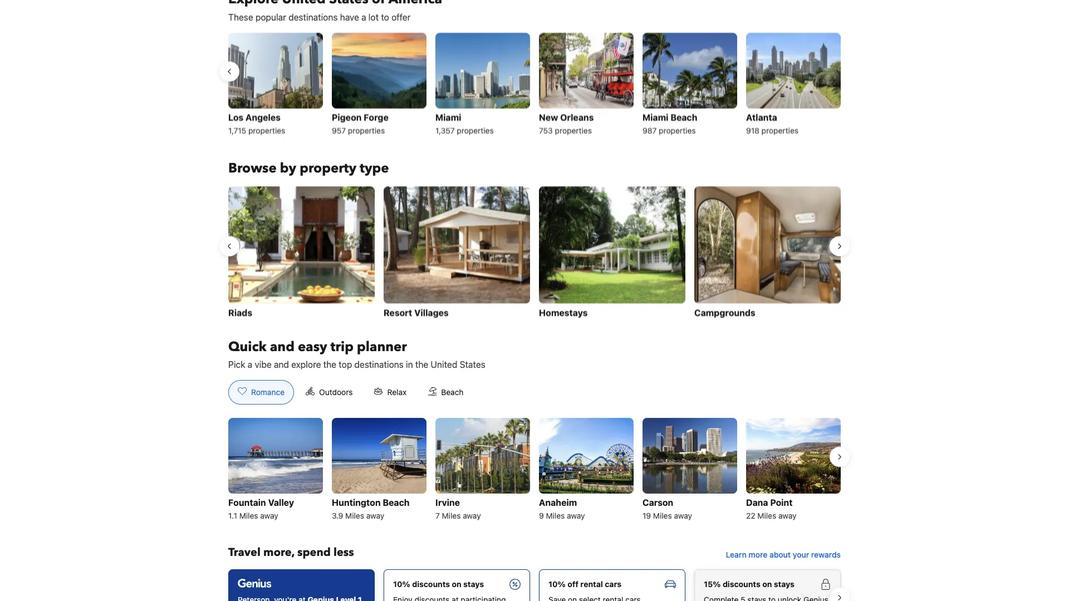 Task type: locate. For each thing, give the bounding box(es) containing it.
properties right 1,357 at the top
[[457, 126, 494, 135]]

1 discounts from the left
[[412, 580, 450, 589]]

villages
[[415, 307, 449, 318]]

properties
[[248, 126, 285, 135], [348, 126, 385, 135], [457, 126, 494, 135], [555, 126, 592, 135], [659, 126, 696, 135], [762, 126, 799, 135]]

1 vertical spatial a
[[248, 360, 253, 370]]

2 on from the left
[[763, 580, 772, 589]]

learn more about your rewards link
[[722, 545, 846, 565]]

1 horizontal spatial stays
[[774, 580, 795, 589]]

1 vertical spatial destinations
[[355, 360, 404, 370]]

discounts for 15%
[[723, 580, 761, 589]]

properties inside new orleans 753 properties
[[555, 126, 592, 135]]

6 away from the left
[[779, 512, 797, 521]]

5 properties from the left
[[659, 126, 696, 135]]

and up vibe
[[270, 338, 295, 356]]

15% discounts on stays link
[[695, 570, 841, 602]]

pick
[[228, 360, 245, 370]]

offer
[[392, 12, 411, 22]]

0 horizontal spatial stays
[[464, 580, 484, 589]]

0 horizontal spatial on
[[452, 580, 462, 589]]

properties inside miami beach 987 properties
[[659, 126, 696, 135]]

destinations inside quick and easy trip planner pick a vibe and explore the top destinations in the united states
[[355, 360, 404, 370]]

2 10% from the left
[[549, 580, 566, 589]]

away down huntington
[[366, 512, 385, 521]]

1 miami from the left
[[436, 112, 462, 123]]

properties inside pigeon forge 957 properties
[[348, 126, 385, 135]]

0 horizontal spatial destinations
[[289, 12, 338, 22]]

beach inside 'button'
[[441, 388, 464, 397]]

atlanta 918 properties
[[747, 112, 799, 135]]

4 miles from the left
[[546, 512, 565, 521]]

1 horizontal spatial beach
[[441, 388, 464, 397]]

2 discounts from the left
[[723, 580, 761, 589]]

pigeon
[[332, 112, 362, 123]]

angeles
[[246, 112, 281, 123]]

6 miles from the left
[[758, 512, 777, 521]]

7
[[436, 512, 440, 521]]

2 region from the top
[[220, 182, 850, 325]]

properties down orleans
[[555, 126, 592, 135]]

fountain
[[228, 498, 266, 508]]

0 horizontal spatial beach
[[383, 498, 410, 508]]

miles right 7
[[442, 512, 461, 521]]

miami for 1,357
[[436, 112, 462, 123]]

2 stays from the left
[[774, 580, 795, 589]]

5 miles from the left
[[654, 512, 672, 521]]

beach
[[671, 112, 698, 123], [441, 388, 464, 397], [383, 498, 410, 508]]

region containing los angeles
[[220, 28, 850, 142]]

blue genius logo image
[[238, 579, 272, 588], [238, 579, 272, 588]]

resort
[[384, 307, 412, 318]]

region
[[220, 28, 850, 142], [220, 182, 850, 325], [220, 414, 850, 528], [220, 565, 850, 602]]

miles down anaheim
[[546, 512, 565, 521]]

browse
[[228, 159, 277, 178]]

away right 19
[[674, 512, 693, 521]]

miles down fountain
[[239, 512, 258, 521]]

1,715
[[228, 126, 246, 135]]

2 properties from the left
[[348, 126, 385, 135]]

tab list containing romance
[[220, 381, 482, 406]]

away down anaheim
[[567, 512, 585, 521]]

the
[[324, 360, 337, 370], [416, 360, 429, 370]]

1 horizontal spatial discounts
[[723, 580, 761, 589]]

states
[[460, 360, 486, 370]]

miles inside dana point 22 miles away
[[758, 512, 777, 521]]

away inside carson 19 miles away
[[674, 512, 693, 521]]

learn more about your rewards
[[726, 551, 841, 560]]

away down point at the right
[[779, 512, 797, 521]]

destinations
[[289, 12, 338, 22], [355, 360, 404, 370]]

quick and easy trip planner pick a vibe and explore the top destinations in the united states
[[228, 338, 486, 370]]

1 stays from the left
[[464, 580, 484, 589]]

point
[[771, 498, 793, 508]]

stays for 10% discounts on stays
[[464, 580, 484, 589]]

0 horizontal spatial miami
[[436, 112, 462, 123]]

miles inside 'huntington beach 3.9 miles away'
[[346, 512, 364, 521]]

1 horizontal spatial on
[[763, 580, 772, 589]]

3 properties from the left
[[457, 126, 494, 135]]

destinations left the have
[[289, 12, 338, 22]]

1 horizontal spatial destinations
[[355, 360, 404, 370]]

carson 19 miles away
[[643, 498, 693, 521]]

0 horizontal spatial 10%
[[393, 580, 411, 589]]

0 horizontal spatial discounts
[[412, 580, 450, 589]]

the right the in
[[416, 360, 429, 370]]

1 horizontal spatial the
[[416, 360, 429, 370]]

10% for 10% off rental cars
[[549, 580, 566, 589]]

lot
[[369, 12, 379, 22]]

4 region from the top
[[220, 565, 850, 602]]

miami up 987
[[643, 112, 669, 123]]

1 on from the left
[[452, 580, 462, 589]]

2 miami from the left
[[643, 112, 669, 123]]

destinations down planner
[[355, 360, 404, 370]]

miles inside carson 19 miles away
[[654, 512, 672, 521]]

quick
[[228, 338, 267, 356]]

miles down carson
[[654, 512, 672, 521]]

2 horizontal spatial beach
[[671, 112, 698, 123]]

away right 7
[[463, 512, 481, 521]]

miami inside miami beach 987 properties
[[643, 112, 669, 123]]

properties down forge
[[348, 126, 385, 135]]

1 miles from the left
[[239, 512, 258, 521]]

3 away from the left
[[463, 512, 481, 521]]

los
[[228, 112, 244, 123]]

the left the 'top'
[[324, 360, 337, 370]]

miles right '22'
[[758, 512, 777, 521]]

1 region from the top
[[220, 28, 850, 142]]

to
[[381, 12, 389, 22]]

6 properties from the left
[[762, 126, 799, 135]]

1 horizontal spatial 10%
[[549, 580, 566, 589]]

miles
[[239, 512, 258, 521], [346, 512, 364, 521], [442, 512, 461, 521], [546, 512, 565, 521], [654, 512, 672, 521], [758, 512, 777, 521]]

3 region from the top
[[220, 414, 850, 528]]

miami
[[436, 112, 462, 123], [643, 112, 669, 123]]

on for 10% discounts on stays
[[452, 580, 462, 589]]

1 properties from the left
[[248, 126, 285, 135]]

easy
[[298, 338, 327, 356]]

4 away from the left
[[567, 512, 585, 521]]

0 horizontal spatial the
[[324, 360, 337, 370]]

travel
[[228, 545, 261, 561]]

region containing fountain valley
[[220, 414, 850, 528]]

away
[[260, 512, 278, 521], [366, 512, 385, 521], [463, 512, 481, 521], [567, 512, 585, 521], [674, 512, 693, 521], [779, 512, 797, 521]]

huntington
[[332, 498, 381, 508]]

los angeles 1,715 properties
[[228, 112, 285, 135]]

and right vibe
[[274, 360, 289, 370]]

miami 1,357 properties
[[436, 112, 494, 135]]

beach for miami beach
[[671, 112, 698, 123]]

by
[[280, 159, 297, 178]]

browse by property type
[[228, 159, 389, 178]]

popular
[[256, 12, 286, 22]]

cars
[[605, 580, 622, 589]]

1.1
[[228, 512, 237, 521]]

away down valley
[[260, 512, 278, 521]]

planner
[[357, 338, 407, 356]]

tab list
[[220, 381, 482, 406]]

beach inside miami beach 987 properties
[[671, 112, 698, 123]]

1 horizontal spatial miami
[[643, 112, 669, 123]]

discounts
[[412, 580, 450, 589], [723, 580, 761, 589]]

properties inside "los angeles 1,715 properties"
[[248, 126, 285, 135]]

0 vertical spatial a
[[362, 12, 366, 22]]

1 10% from the left
[[393, 580, 411, 589]]

and
[[270, 338, 295, 356], [274, 360, 289, 370]]

10% discounts on stays
[[393, 580, 484, 589]]

2 away from the left
[[366, 512, 385, 521]]

15% discounts on stays
[[704, 580, 795, 589]]

dana
[[747, 498, 769, 508]]

0 vertical spatial beach
[[671, 112, 698, 123]]

miami inside miami 1,357 properties
[[436, 112, 462, 123]]

these popular destinations have a lot to offer
[[228, 12, 411, 22]]

properties right 987
[[659, 126, 696, 135]]

miles inside the irvine 7 miles away
[[442, 512, 461, 521]]

1 away from the left
[[260, 512, 278, 521]]

a left vibe
[[248, 360, 253, 370]]

properties down the atlanta
[[762, 126, 799, 135]]

miles down huntington
[[346, 512, 364, 521]]

4 properties from the left
[[555, 126, 592, 135]]

beach for huntington beach
[[383, 498, 410, 508]]

properties down angeles
[[248, 126, 285, 135]]

2 miles from the left
[[346, 512, 364, 521]]

in
[[406, 360, 413, 370]]

riads
[[228, 307, 252, 318]]

1 vertical spatial beach
[[441, 388, 464, 397]]

miami up 1,357 at the top
[[436, 112, 462, 123]]

homestays
[[539, 307, 588, 318]]

0 horizontal spatial a
[[248, 360, 253, 370]]

2 the from the left
[[416, 360, 429, 370]]

riads link
[[228, 186, 375, 320]]

stays
[[464, 580, 484, 589], [774, 580, 795, 589]]

a left lot
[[362, 12, 366, 22]]

1 the from the left
[[324, 360, 337, 370]]

2 vertical spatial beach
[[383, 498, 410, 508]]

beach inside 'huntington beach 3.9 miles away'
[[383, 498, 410, 508]]

3 miles from the left
[[442, 512, 461, 521]]

10%
[[393, 580, 411, 589], [549, 580, 566, 589]]

5 away from the left
[[674, 512, 693, 521]]



Task type: describe. For each thing, give the bounding box(es) containing it.
discounts for 10%
[[412, 580, 450, 589]]

less
[[334, 545, 354, 561]]

these
[[228, 12, 253, 22]]

10% for 10% discounts on stays
[[393, 580, 411, 589]]

properties for new
[[555, 126, 592, 135]]

1 vertical spatial and
[[274, 360, 289, 370]]

rewards
[[812, 551, 841, 560]]

miami for beach
[[643, 112, 669, 123]]

away inside the irvine 7 miles away
[[463, 512, 481, 521]]

off
[[568, 580, 579, 589]]

987
[[643, 126, 657, 135]]

huntington beach 3.9 miles away
[[332, 498, 410, 521]]

resort villages
[[384, 307, 449, 318]]

relax button
[[365, 381, 416, 405]]

10% off rental cars
[[549, 580, 622, 589]]

0 vertical spatial and
[[270, 338, 295, 356]]

9
[[539, 512, 544, 521]]

918
[[747, 126, 760, 135]]

new orleans 753 properties
[[539, 112, 594, 135]]

resort villages link
[[384, 186, 530, 320]]

957
[[332, 126, 346, 135]]

fountain valley 1.1 miles away
[[228, 498, 294, 521]]

15%
[[704, 580, 721, 589]]

10% discounts on stays link
[[384, 570, 530, 602]]

away inside anaheim 9 miles away
[[567, 512, 585, 521]]

away inside fountain valley 1.1 miles away
[[260, 512, 278, 521]]

properties inside miami 1,357 properties
[[457, 126, 494, 135]]

vibe
[[255, 360, 272, 370]]

region containing riads
[[220, 182, 850, 325]]

properties for miami
[[659, 126, 696, 135]]

more,
[[264, 545, 295, 561]]

properties for los
[[248, 126, 285, 135]]

relax
[[388, 388, 407, 397]]

explore
[[292, 360, 321, 370]]

carson
[[643, 498, 674, 508]]

region containing 10% discounts on stays
[[220, 565, 850, 602]]

stays for 15% discounts on stays
[[774, 580, 795, 589]]

property
[[300, 159, 357, 178]]

travel more, spend less
[[228, 545, 354, 561]]

beach button
[[419, 381, 473, 405]]

753
[[539, 126, 553, 135]]

have
[[340, 12, 359, 22]]

type
[[360, 159, 389, 178]]

new
[[539, 112, 559, 123]]

anaheim 9 miles away
[[539, 498, 585, 521]]

campgrounds link
[[695, 186, 841, 320]]

1,357
[[436, 126, 455, 135]]

miles inside fountain valley 1.1 miles away
[[239, 512, 258, 521]]

your
[[793, 551, 810, 560]]

romance
[[251, 388, 285, 397]]

orleans
[[561, 112, 594, 123]]

properties for pigeon
[[348, 126, 385, 135]]

learn
[[726, 551, 747, 560]]

united
[[431, 360, 458, 370]]

homestays link
[[539, 186, 686, 320]]

3.9
[[332, 512, 343, 521]]

trip
[[331, 338, 354, 356]]

on for 15% discounts on stays
[[763, 580, 772, 589]]

irvine 7 miles away
[[436, 498, 481, 521]]

atlanta
[[747, 112, 778, 123]]

1 horizontal spatial a
[[362, 12, 366, 22]]

19
[[643, 512, 651, 521]]

more
[[749, 551, 768, 560]]

about
[[770, 551, 791, 560]]

outdoors
[[319, 388, 353, 397]]

a inside quick and easy trip planner pick a vibe and explore the top destinations in the united states
[[248, 360, 253, 370]]

rental
[[581, 580, 603, 589]]

campgrounds
[[695, 307, 756, 318]]

dana point 22 miles away
[[747, 498, 797, 521]]

spend
[[298, 545, 331, 561]]

miami beach 987 properties
[[643, 112, 698, 135]]

miles inside anaheim 9 miles away
[[546, 512, 565, 521]]

irvine
[[436, 498, 460, 508]]

away inside dana point 22 miles away
[[779, 512, 797, 521]]

0 vertical spatial destinations
[[289, 12, 338, 22]]

outdoors button
[[296, 381, 362, 405]]

forge
[[364, 112, 389, 123]]

22
[[747, 512, 756, 521]]

romance button
[[228, 381, 294, 405]]

anaheim
[[539, 498, 577, 508]]

away inside 'huntington beach 3.9 miles away'
[[366, 512, 385, 521]]

properties inside atlanta 918 properties
[[762, 126, 799, 135]]

top
[[339, 360, 352, 370]]

10% off rental cars link
[[539, 570, 686, 602]]

valley
[[268, 498, 294, 508]]



Task type: vqa. For each thing, say whether or not it's contained in the screenshot.
new orleans 753 properties
yes



